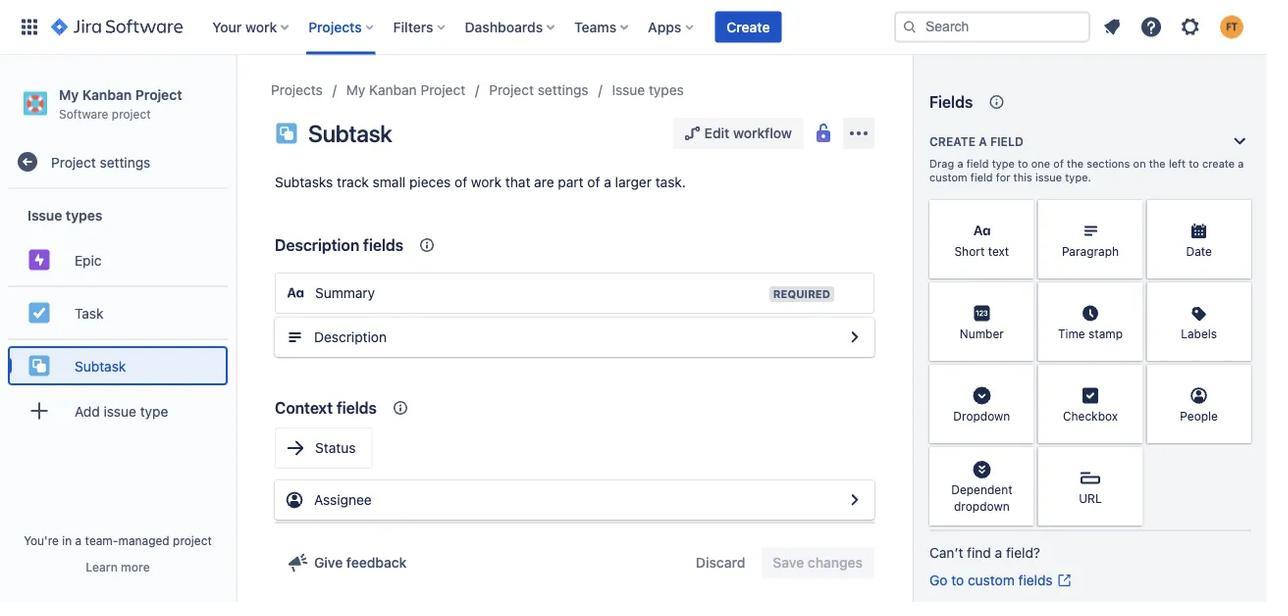 Task type: describe. For each thing, give the bounding box(es) containing it.
my kanban project link
[[346, 79, 465, 102]]

apps
[[648, 19, 682, 35]]

kanban for my kanban project software project
[[82, 86, 132, 103]]

epic
[[75, 252, 102, 268]]

a left the larger
[[604, 174, 611, 190]]

type.
[[1065, 171, 1091, 184]]

more information image for dropdown
[[1009, 367, 1032, 391]]

go
[[930, 573, 948, 589]]

my for my kanban project
[[346, 82, 365, 98]]

managed
[[118, 534, 170, 548]]

apps button
[[642, 11, 701, 43]]

more
[[121, 560, 150, 574]]

1 the from the left
[[1067, 158, 1084, 170]]

a right drag
[[957, 158, 963, 170]]

labels
[[1181, 327, 1217, 341]]

in
[[62, 534, 72, 548]]

edit
[[704, 125, 730, 141]]

edit workflow button
[[673, 118, 804, 149]]

left
[[1169, 158, 1186, 170]]

give
[[314, 555, 343, 571]]

issue type icon image
[[275, 122, 298, 145]]

subtasks track small pieces of work that are part of a larger task.
[[275, 174, 686, 190]]

a right in
[[75, 534, 82, 548]]

larger
[[615, 174, 652, 190]]

0 vertical spatial issue
[[612, 82, 645, 98]]

you're in a team-managed project
[[24, 534, 212, 548]]

stamp
[[1089, 327, 1123, 341]]

more information image for time stamp
[[1117, 285, 1141, 308]]

time
[[1058, 327, 1085, 341]]

one
[[1031, 158, 1050, 170]]

on
[[1133, 158, 1146, 170]]

subtask inside group
[[75, 358, 126, 374]]

context fields
[[275, 399, 377, 418]]

task
[[75, 305, 104, 321]]

assignee button
[[275, 481, 875, 520]]

dependent dropdown
[[951, 483, 1013, 514]]

work inside popup button
[[245, 19, 277, 35]]

teams button
[[568, 11, 636, 43]]

1 vertical spatial issue types
[[27, 207, 102, 223]]

project settings inside 'link'
[[51, 154, 150, 170]]

more information image for number
[[1009, 285, 1032, 308]]

field?
[[1006, 545, 1040, 561]]

sidebar navigation image
[[214, 79, 257, 118]]

more options image
[[847, 122, 871, 145]]

discard button
[[684, 548, 757, 579]]

more information image for short text
[[1009, 202, 1032, 226]]

0 horizontal spatial issue
[[27, 207, 62, 223]]

track
[[337, 174, 369, 190]]

description button
[[275, 318, 875, 357]]

dashboards button
[[459, 11, 563, 43]]

time stamp
[[1058, 327, 1123, 341]]

custom inside go to custom fields link
[[968, 573, 1015, 589]]

url
[[1079, 492, 1102, 505]]

this link will be opened in a new tab image
[[1057, 573, 1073, 589]]

text
[[988, 244, 1009, 258]]

people
[[1180, 409, 1218, 423]]

kanban for my kanban project
[[369, 82, 417, 98]]

workflow
[[733, 125, 792, 141]]

1 horizontal spatial to
[[1018, 158, 1028, 170]]

number
[[960, 327, 1004, 341]]

status
[[315, 440, 356, 456]]

fields for description fields
[[363, 236, 404, 255]]

field for create
[[990, 134, 1024, 148]]

banner containing your work
[[0, 0, 1267, 55]]

create button
[[715, 11, 782, 43]]

date
[[1186, 244, 1212, 258]]

that
[[505, 174, 530, 190]]

create a field
[[930, 134, 1024, 148]]

2 vertical spatial fields
[[1018, 573, 1053, 589]]

learn more button
[[86, 560, 150, 575]]

epic link
[[8, 241, 228, 280]]

projects for projects dropdown button
[[308, 19, 362, 35]]

0 horizontal spatial to
[[951, 573, 964, 589]]

learn more
[[86, 560, 150, 574]]

add issue type
[[75, 403, 168, 419]]

create
[[1202, 158, 1235, 170]]

fields
[[930, 93, 973, 111]]

learn
[[86, 560, 118, 574]]

this
[[1014, 171, 1032, 184]]

a right create
[[1238, 158, 1244, 170]]

go to custom fields
[[930, 573, 1053, 589]]

drag a field type to one of the sections on the left to create a custom field for this issue type.
[[930, 158, 1244, 184]]

are
[[534, 174, 554, 190]]

0 vertical spatial types
[[649, 82, 684, 98]]

filters
[[393, 19, 433, 35]]

required
[[773, 288, 830, 301]]

your work
[[212, 19, 277, 35]]

task.
[[655, 174, 686, 190]]

Search field
[[894, 11, 1091, 43]]

can't find a field?
[[930, 545, 1040, 561]]

context
[[275, 399, 333, 418]]

software
[[59, 107, 108, 121]]

projects for the 'projects' link
[[271, 82, 323, 98]]

issue inside 'button'
[[104, 403, 136, 419]]

more information image for paragraph
[[1117, 202, 1141, 226]]

more information about the context fields image for description fields
[[415, 234, 439, 257]]

1 horizontal spatial settings
[[538, 82, 589, 98]]

settings image
[[1179, 15, 1202, 39]]

short
[[955, 244, 985, 258]]



Task type: vqa. For each thing, say whether or not it's contained in the screenshot.
Dismiss Quickstart 'icon'
no



Task type: locate. For each thing, give the bounding box(es) containing it.
kanban up software
[[82, 86, 132, 103]]

0 vertical spatial projects
[[308, 19, 362, 35]]

fields for context fields
[[337, 399, 377, 418]]

sections
[[1087, 158, 1130, 170]]

project settings link down my kanban project software project
[[8, 143, 228, 182]]

0 vertical spatial project settings link
[[489, 79, 589, 102]]

work
[[245, 19, 277, 35], [471, 174, 502, 190]]

0 horizontal spatial more information about the context fields image
[[389, 397, 412, 420]]

subtask group
[[8, 339, 228, 392]]

1 vertical spatial create
[[930, 134, 976, 148]]

subtask up add
[[75, 358, 126, 374]]

issue up epic link
[[27, 207, 62, 223]]

1 vertical spatial open field configuration image
[[843, 489, 867, 512]]

description fields
[[275, 236, 404, 255]]

work left that
[[471, 174, 502, 190]]

1 vertical spatial field
[[967, 158, 989, 170]]

my for my kanban project software project
[[59, 86, 79, 103]]

create for create a field
[[930, 134, 976, 148]]

project right managed
[[173, 534, 212, 548]]

field for drag
[[967, 158, 989, 170]]

0 horizontal spatial create
[[727, 19, 770, 35]]

project down software
[[51, 154, 96, 170]]

1 vertical spatial issue
[[27, 207, 62, 223]]

to right 'go'
[[951, 573, 964, 589]]

your profile and settings image
[[1220, 15, 1244, 39]]

1 open field configuration image from the top
[[843, 326, 867, 349]]

1 vertical spatial projects
[[271, 82, 323, 98]]

issue types up epic
[[27, 207, 102, 223]]

small
[[373, 174, 406, 190]]

custom down drag
[[930, 171, 968, 184]]

issue
[[612, 82, 645, 98], [27, 207, 62, 223]]

field
[[990, 134, 1024, 148], [967, 158, 989, 170], [971, 171, 993, 184]]

2 the from the left
[[1149, 158, 1166, 170]]

2 horizontal spatial of
[[1054, 158, 1064, 170]]

a
[[979, 134, 987, 148], [957, 158, 963, 170], [1238, 158, 1244, 170], [604, 174, 611, 190], [75, 534, 82, 548], [995, 545, 1002, 561]]

can't
[[930, 545, 963, 561]]

of
[[1054, 158, 1064, 170], [455, 174, 467, 190], [587, 174, 600, 190]]

field down create a field
[[967, 158, 989, 170]]

0 horizontal spatial project settings link
[[8, 143, 228, 182]]

0 horizontal spatial work
[[245, 19, 277, 35]]

types
[[649, 82, 684, 98], [66, 207, 102, 223]]

2 open field configuration image from the top
[[843, 489, 867, 512]]

my kanban project
[[346, 82, 465, 98]]

0 vertical spatial subtask
[[308, 120, 392, 147]]

1 vertical spatial fields
[[337, 399, 377, 418]]

subtask up track on the left top of the page
[[308, 120, 392, 147]]

paragraph
[[1062, 244, 1119, 258]]

0 vertical spatial create
[[727, 19, 770, 35]]

the right on
[[1149, 158, 1166, 170]]

teams
[[574, 19, 617, 35]]

0 vertical spatial settings
[[538, 82, 589, 98]]

my inside my kanban project link
[[346, 82, 365, 98]]

edit workflow
[[704, 125, 792, 141]]

1 horizontal spatial issue
[[1036, 171, 1062, 184]]

1 horizontal spatial issue types
[[612, 82, 684, 98]]

create
[[727, 19, 770, 35], [930, 134, 976, 148]]

0 vertical spatial issue types
[[612, 82, 684, 98]]

projects button
[[303, 11, 381, 43]]

custom
[[930, 171, 968, 184], [968, 573, 1015, 589]]

description up the summary
[[275, 236, 359, 255]]

add issue type image
[[27, 400, 51, 423]]

0 horizontal spatial project
[[112, 107, 151, 121]]

description down the summary
[[314, 329, 387, 346]]

description for description fields
[[275, 236, 359, 255]]

types down 'apps' dropdown button
[[649, 82, 684, 98]]

add issue type button
[[8, 392, 228, 431]]

2 horizontal spatial to
[[1189, 158, 1199, 170]]

0 horizontal spatial the
[[1067, 158, 1084, 170]]

settings down my kanban project software project
[[100, 154, 150, 170]]

type
[[992, 158, 1015, 170], [140, 403, 168, 419]]

group
[[8, 190, 228, 443]]

the up 'type.'
[[1067, 158, 1084, 170]]

my kanban project software project
[[59, 86, 182, 121]]

0 vertical spatial custom
[[930, 171, 968, 184]]

1 horizontal spatial of
[[587, 174, 600, 190]]

more information about the fields image
[[985, 90, 1008, 114]]

give feedback
[[314, 555, 407, 571]]

custom inside 'drag a field type to one of the sections on the left to create a custom field for this issue type.'
[[930, 171, 968, 184]]

the
[[1067, 158, 1084, 170], [1149, 158, 1166, 170]]

projects up the 'projects' link
[[308, 19, 362, 35]]

project settings link down dashboards dropdown button
[[489, 79, 589, 102]]

more information image
[[1009, 202, 1032, 226], [1226, 202, 1250, 226], [1009, 367, 1032, 391], [1226, 367, 1250, 391], [1009, 450, 1032, 473]]

fields up status
[[337, 399, 377, 418]]

1 vertical spatial settings
[[100, 154, 150, 170]]

pieces
[[409, 174, 451, 190]]

field left for
[[971, 171, 993, 184]]

projects inside dropdown button
[[308, 19, 362, 35]]

find
[[967, 545, 991, 561]]

projects up issue type icon
[[271, 82, 323, 98]]

1 vertical spatial subtask
[[75, 358, 126, 374]]

dropdown
[[954, 500, 1010, 514]]

1 horizontal spatial project settings link
[[489, 79, 589, 102]]

of inside 'drag a field type to one of the sections on the left to create a custom field for this issue type.'
[[1054, 158, 1064, 170]]

subtask link
[[8, 347, 228, 386]]

projects
[[308, 19, 362, 35], [271, 82, 323, 98]]

0 vertical spatial project
[[112, 107, 151, 121]]

0 vertical spatial description
[[275, 236, 359, 255]]

type down subtask link
[[140, 403, 168, 419]]

1 vertical spatial project settings
[[51, 154, 150, 170]]

project right software
[[112, 107, 151, 121]]

checkbox
[[1063, 409, 1118, 423]]

subtask
[[308, 120, 392, 147], [75, 358, 126, 374]]

of right pieces
[[455, 174, 467, 190]]

project settings down dashboards dropdown button
[[489, 82, 589, 98]]

project settings
[[489, 82, 589, 98], [51, 154, 150, 170]]

more information image for checkbox
[[1117, 367, 1141, 391]]

short text
[[955, 244, 1009, 258]]

kanban
[[369, 82, 417, 98], [82, 86, 132, 103]]

project settings link
[[489, 79, 589, 102], [8, 143, 228, 182]]

fields left the this link will be opened in a new tab image
[[1018, 573, 1053, 589]]

0 horizontal spatial settings
[[100, 154, 150, 170]]

description for description
[[314, 329, 387, 346]]

give feedback button
[[275, 548, 419, 579]]

your
[[212, 19, 242, 35]]

appswitcher icon image
[[18, 15, 41, 39]]

0 vertical spatial fields
[[363, 236, 404, 255]]

project down dashboards dropdown button
[[489, 82, 534, 98]]

1 horizontal spatial work
[[471, 174, 502, 190]]

0 horizontal spatial kanban
[[82, 86, 132, 103]]

summary
[[315, 285, 375, 301]]

1 vertical spatial project
[[173, 534, 212, 548]]

1 horizontal spatial issue
[[612, 82, 645, 98]]

issue down one
[[1036, 171, 1062, 184]]

create right 'apps' dropdown button
[[727, 19, 770, 35]]

a right find on the bottom of page
[[995, 545, 1002, 561]]

0 vertical spatial project settings
[[489, 82, 589, 98]]

dropdown
[[953, 409, 1010, 423]]

go to custom fields link
[[930, 571, 1073, 591]]

2 vertical spatial field
[[971, 171, 993, 184]]

0 vertical spatial open field configuration image
[[843, 326, 867, 349]]

project inside my kanban project software project
[[135, 86, 182, 103]]

project left 'sidebar navigation' image
[[135, 86, 182, 103]]

1 horizontal spatial my
[[346, 82, 365, 98]]

0 horizontal spatial type
[[140, 403, 168, 419]]

0 vertical spatial field
[[990, 134, 1024, 148]]

field up for
[[990, 134, 1024, 148]]

open field configuration image for description fields
[[843, 326, 867, 349]]

a down more information about the fields image
[[979, 134, 987, 148]]

you're
[[24, 534, 59, 548]]

work right 'your'
[[245, 19, 277, 35]]

help image
[[1140, 15, 1163, 39]]

open field configuration image for context fields
[[843, 489, 867, 512]]

0 vertical spatial work
[[245, 19, 277, 35]]

more information about the context fields image for context fields
[[389, 397, 412, 420]]

type inside 'button'
[[140, 403, 168, 419]]

1 vertical spatial custom
[[968, 573, 1015, 589]]

to right left
[[1189, 158, 1199, 170]]

0 horizontal spatial types
[[66, 207, 102, 223]]

assignee
[[314, 492, 372, 508]]

fields
[[363, 236, 404, 255], [337, 399, 377, 418], [1018, 573, 1053, 589]]

type up for
[[992, 158, 1015, 170]]

1 vertical spatial work
[[471, 174, 502, 190]]

of right part
[[587, 174, 600, 190]]

add
[[75, 403, 100, 419]]

more information image for date
[[1226, 202, 1250, 226]]

dependent
[[951, 483, 1013, 497]]

for
[[996, 171, 1010, 184]]

part
[[558, 174, 584, 190]]

my up software
[[59, 86, 79, 103]]

1 horizontal spatial types
[[649, 82, 684, 98]]

settings down teams
[[538, 82, 589, 98]]

filters button
[[387, 11, 453, 43]]

my
[[346, 82, 365, 98], [59, 86, 79, 103]]

1 vertical spatial more information about the context fields image
[[389, 397, 412, 420]]

fields up the summary
[[363, 236, 404, 255]]

description
[[275, 236, 359, 255], [314, 329, 387, 346]]

project
[[112, 107, 151, 121], [173, 534, 212, 548]]

jira software image
[[51, 15, 183, 39], [51, 15, 183, 39]]

task link
[[8, 294, 228, 333]]

more information about the context fields image right context fields
[[389, 397, 412, 420]]

description inside description button
[[314, 329, 387, 346]]

0 vertical spatial issue
[[1036, 171, 1062, 184]]

more information image for people
[[1226, 367, 1250, 391]]

project inside my kanban project software project
[[112, 107, 151, 121]]

0 horizontal spatial issue types
[[27, 207, 102, 223]]

issue types link
[[612, 79, 684, 102]]

to up this
[[1018, 158, 1028, 170]]

1 vertical spatial types
[[66, 207, 102, 223]]

1 horizontal spatial create
[[930, 134, 976, 148]]

team-
[[85, 534, 118, 548]]

1 horizontal spatial more information about the context fields image
[[415, 234, 439, 257]]

my inside my kanban project software project
[[59, 86, 79, 103]]

issue right add
[[104, 403, 136, 419]]

issue inside 'drag a field type to one of the sections on the left to create a custom field for this issue type.'
[[1036, 171, 1062, 184]]

group containing issue types
[[8, 190, 228, 443]]

feedback
[[346, 555, 407, 571]]

drag
[[930, 158, 954, 170]]

notifications image
[[1100, 15, 1124, 39]]

1 horizontal spatial subtask
[[308, 120, 392, 147]]

1 horizontal spatial the
[[1149, 158, 1166, 170]]

dashboards
[[465, 19, 543, 35]]

open field configuration image inside description button
[[843, 326, 867, 349]]

more information about the context fields image
[[415, 234, 439, 257], [389, 397, 412, 420]]

of right one
[[1054, 158, 1064, 170]]

type inside 'drag a field type to one of the sections on the left to create a custom field for this issue type.'
[[992, 158, 1015, 170]]

0 vertical spatial type
[[992, 158, 1015, 170]]

to
[[1018, 158, 1028, 170], [1189, 158, 1199, 170], [951, 573, 964, 589]]

1 vertical spatial type
[[140, 403, 168, 419]]

1 vertical spatial issue
[[104, 403, 136, 419]]

project settings down software
[[51, 154, 150, 170]]

banner
[[0, 0, 1267, 55]]

create inside "button"
[[727, 19, 770, 35]]

0 horizontal spatial of
[[455, 174, 467, 190]]

subtasks
[[275, 174, 333, 190]]

1 vertical spatial project settings link
[[8, 143, 228, 182]]

more information image
[[1117, 202, 1141, 226], [1009, 285, 1032, 308], [1117, 285, 1141, 308], [1226, 285, 1250, 308], [1117, 367, 1141, 391]]

1 horizontal spatial project settings
[[489, 82, 589, 98]]

issue types down apps
[[612, 82, 684, 98]]

open field configuration image inside the assignee button
[[843, 489, 867, 512]]

more information image for dependent dropdown
[[1009, 450, 1032, 473]]

1 horizontal spatial kanban
[[369, 82, 417, 98]]

discard
[[696, 555, 745, 571]]

1 horizontal spatial type
[[992, 158, 1015, 170]]

create up drag
[[930, 134, 976, 148]]

0 horizontal spatial subtask
[[75, 358, 126, 374]]

more information image for labels
[[1226, 285, 1250, 308]]

issue down teams "dropdown button"
[[612, 82, 645, 98]]

primary element
[[12, 0, 894, 54]]

more information about the context fields image down pieces
[[415, 234, 439, 257]]

search image
[[902, 19, 918, 35]]

my right the 'projects' link
[[346, 82, 365, 98]]

0 vertical spatial more information about the context fields image
[[415, 234, 439, 257]]

open field configuration image
[[843, 326, 867, 349], [843, 489, 867, 512]]

create for create
[[727, 19, 770, 35]]

types up epic
[[66, 207, 102, 223]]

kanban down filters
[[369, 82, 417, 98]]

0 horizontal spatial project settings
[[51, 154, 150, 170]]

custom down can't find a field?
[[968, 573, 1015, 589]]

project down primary element
[[421, 82, 465, 98]]

1 horizontal spatial project
[[173, 534, 212, 548]]

1 vertical spatial description
[[314, 329, 387, 346]]

your work button
[[206, 11, 297, 43]]

projects link
[[271, 79, 323, 102]]

0 horizontal spatial my
[[59, 86, 79, 103]]

0 horizontal spatial issue
[[104, 403, 136, 419]]

kanban inside my kanban project software project
[[82, 86, 132, 103]]



